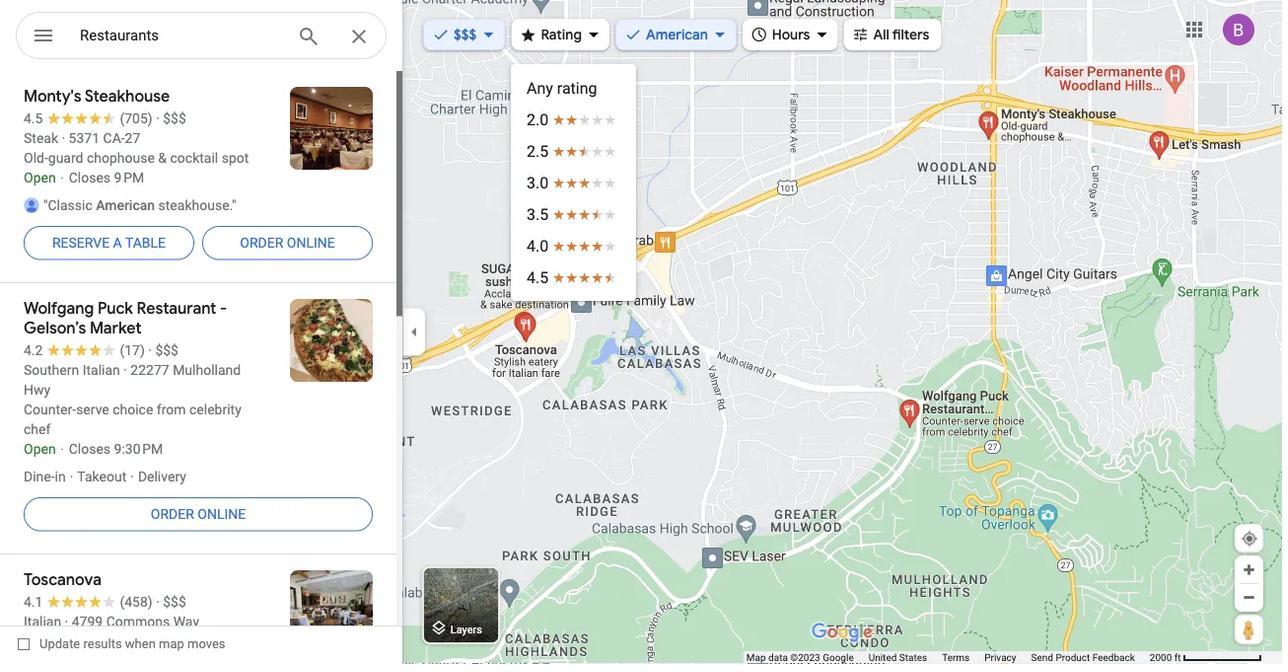 Task type: describe. For each thing, give the bounding box(es) containing it.
map data ©2023 google
[[747, 652, 854, 664]]

update results when map moves
[[39, 636, 226, 651]]

0 vertical spatial online
[[287, 235, 335, 251]]

0 vertical spatial order online link
[[202, 219, 373, 266]]

2.5
[[527, 142, 549, 160]]

send product feedback
[[1032, 652, 1136, 664]]

any
[[527, 78, 553, 97]]

rating
[[557, 78, 598, 97]]

zoom in image
[[1242, 562, 1257, 577]]

 button
[[16, 12, 71, 63]]

map
[[747, 652, 766, 664]]

google
[[823, 652, 854, 664]]

collapse side panel image
[[404, 321, 425, 343]]

a
[[113, 235, 122, 251]]

any rating
[[527, 78, 598, 97]]

4.0
[[527, 236, 549, 255]]


[[751, 23, 769, 45]]

united states button
[[869, 651, 928, 664]]


[[519, 23, 537, 45]]

4.5
[[527, 268, 549, 287]]

united
[[869, 652, 897, 664]]

4.0 stars element
[[527, 234, 621, 258]]

states
[[900, 652, 928, 664]]

3.5 stars element
[[527, 202, 621, 226]]

Restaurants field
[[16, 12, 387, 60]]

google maps element
[[0, 0, 1284, 664]]

 hours
[[751, 23, 811, 45]]

rating
[[541, 26, 582, 43]]

show street view coverage image
[[1235, 615, 1264, 644]]

0 horizontal spatial online
[[198, 506, 246, 522]]

$$$
[[454, 26, 477, 43]]

3.0 stars element
[[527, 171, 621, 194]]

 search field
[[16, 12, 387, 63]]

order for bottommost order online "link"
[[151, 506, 194, 522]]


[[852, 23, 870, 45]]

2000 ft
[[1150, 652, 1182, 664]]

privacy button
[[985, 651, 1017, 664]]

terms
[[943, 652, 970, 664]]


[[32, 21, 55, 50]]

american button
[[616, 13, 737, 56]]

update
[[39, 636, 80, 651]]

layers
[[451, 623, 482, 635]]

3.0
[[527, 173, 549, 192]]

privacy
[[985, 652, 1017, 664]]

map
[[159, 636, 184, 651]]



Task type: locate. For each thing, give the bounding box(es) containing it.
ft
[[1175, 652, 1182, 664]]

reserve a table
[[52, 235, 166, 251]]

online
[[287, 235, 335, 251], [198, 506, 246, 522]]

1 vertical spatial order online link
[[24, 490, 373, 538]]

4.5 stars element
[[527, 265, 621, 289]]

send product feedback button
[[1032, 651, 1136, 664]]

zoom out image
[[1242, 590, 1257, 605]]

Update results when map moves checkbox
[[18, 632, 226, 656]]

order for order online "link" to the top
[[240, 235, 284, 251]]

2.0
[[527, 110, 549, 129]]

 rating
[[519, 23, 582, 45]]

order online
[[240, 235, 335, 251], [151, 506, 246, 522]]

0 horizontal spatial order
[[151, 506, 194, 522]]

2.0 stars element
[[527, 108, 621, 131]]

 all filters
[[852, 23, 930, 45]]

0 vertical spatial order
[[240, 235, 284, 251]]

google account: bob builder  
(b0bth3builder2k23@gmail.com) image
[[1224, 14, 1255, 46]]

footer inside google maps element
[[747, 651, 1150, 664]]

results for restaurants feed
[[0, 71, 403, 664]]

send
[[1032, 652, 1054, 664]]

footer
[[747, 651, 1150, 664]]

none field inside restaurants field
[[80, 24, 281, 47]]

order online link
[[202, 219, 373, 266], [24, 490, 373, 538]]

united states
[[869, 652, 928, 664]]

hours
[[772, 26, 811, 43]]

show your location image
[[1241, 530, 1259, 548]]

order
[[240, 235, 284, 251], [151, 506, 194, 522]]

results
[[83, 636, 122, 651]]

1 vertical spatial order online
[[151, 506, 246, 522]]

table
[[125, 235, 166, 251]]

rating menu
[[511, 64, 637, 301]]

1 vertical spatial order
[[151, 506, 194, 522]]

reserve
[[52, 235, 110, 251]]

1 vertical spatial online
[[198, 506, 246, 522]]

data
[[769, 652, 788, 664]]

reserve a table link
[[24, 219, 194, 266]]

product
[[1056, 652, 1091, 664]]

2.5 stars element
[[527, 139, 621, 163]]

3.5
[[527, 205, 549, 224]]

2000
[[1150, 652, 1173, 664]]

$$$ button
[[423, 13, 506, 56]]

american
[[646, 26, 708, 43]]

feedback
[[1093, 652, 1136, 664]]

when
[[125, 636, 156, 651]]

footer containing map data ©2023 google
[[747, 651, 1150, 664]]

1 horizontal spatial online
[[287, 235, 335, 251]]

filters
[[893, 26, 930, 43]]

None field
[[80, 24, 281, 47]]

terms button
[[943, 651, 970, 664]]

order online for bottommost order online "link"
[[151, 506, 246, 522]]

©2023
[[791, 652, 821, 664]]

1 horizontal spatial order
[[240, 235, 284, 251]]

order online for order online "link" to the top
[[240, 235, 335, 251]]

moves
[[188, 636, 226, 651]]

2000 ft button
[[1150, 652, 1263, 664]]

0 vertical spatial order online
[[240, 235, 335, 251]]

all
[[874, 26, 890, 43]]



Task type: vqa. For each thing, say whether or not it's contained in the screenshot.
'JFK' within the 6 hr 15 min JFK – LAX
no



